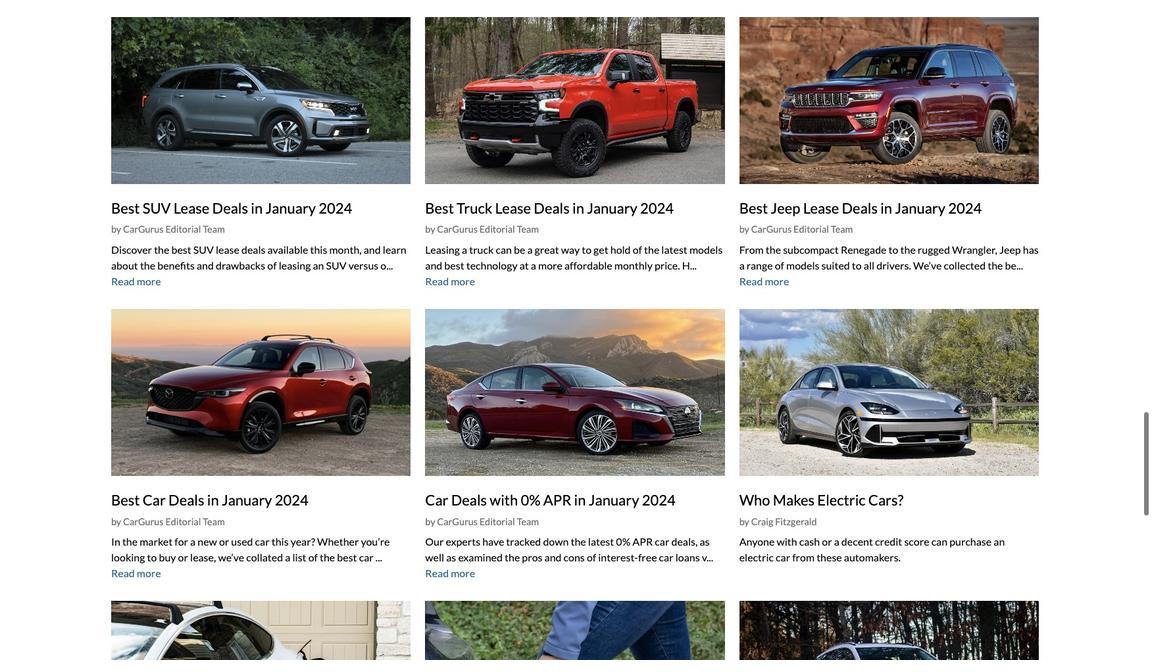 Task type: vqa. For each thing, say whether or not it's contained in the screenshot.
Discover
yes



Task type: locate. For each thing, give the bounding box(es) containing it.
best truck lease deals in january 2024 image
[[425, 11, 725, 178]]

a left 'range'
[[739, 253, 745, 266]]

1 horizontal spatial apr
[[633, 530, 653, 542]]

2024 for best jeep lease deals in january 2024
[[948, 193, 982, 211]]

this inside discover the best suv lease deals available this month, and learn about the benefits and drawbacks of leasing an suv versus o... read more
[[310, 237, 327, 250]]

makes
[[773, 486, 815, 504]]

0% up interest-
[[616, 530, 631, 542]]

best
[[171, 237, 191, 250], [444, 253, 464, 266], [337, 546, 357, 558]]

read down 'range'
[[739, 269, 763, 282]]

0 horizontal spatial latest
[[588, 530, 614, 542]]

car left from
[[776, 546, 790, 558]]

2 horizontal spatial or
[[822, 530, 832, 542]]

cars?
[[868, 486, 904, 504]]

0 horizontal spatial suv
[[143, 193, 171, 211]]

suv left lease
[[193, 237, 214, 250]]

and right benefits
[[197, 253, 214, 266]]

car up market
[[143, 486, 166, 504]]

car deals with 0% apr in january 2024
[[425, 486, 676, 504]]

list
[[292, 546, 306, 558]]

by craig fitzgerald
[[739, 510, 817, 522]]

read more link down well
[[425, 561, 475, 574]]

1 horizontal spatial latest
[[662, 237, 688, 250]]

suv
[[143, 193, 171, 211], [193, 237, 214, 250], [326, 253, 347, 266]]

to left "buy"
[[147, 546, 157, 558]]

of inside from the subcompact renegade to the rugged wrangler, jeep has a range of models suited to all drivers. we've collected the be... read more
[[775, 253, 784, 266]]

a left list
[[285, 546, 290, 558]]

whether
[[317, 530, 359, 542]]

0 horizontal spatial car
[[143, 486, 166, 504]]

0 vertical spatial with
[[490, 486, 518, 504]]

car up "our"
[[425, 486, 448, 504]]

loans
[[676, 546, 700, 558]]

in up deals
[[251, 193, 263, 211]]

0 vertical spatial models
[[690, 237, 723, 250]]

an right leasing
[[313, 253, 324, 266]]

team up new
[[203, 510, 225, 522]]

best suv lease deals in january 2024 link
[[111, 193, 352, 211]]

team down best jeep lease deals in january 2024 link
[[831, 218, 853, 229]]

by cargurus editorial team for jeep
[[739, 218, 853, 229]]

by for car deals with 0% apr in january 2024
[[425, 510, 435, 522]]

used
[[231, 530, 253, 542]]

0 vertical spatial jeep
[[771, 193, 800, 211]]

1 horizontal spatial car
[[425, 486, 448, 504]]

0 horizontal spatial with
[[490, 486, 518, 504]]

team for deals
[[517, 510, 539, 522]]

1 vertical spatial models
[[786, 253, 820, 266]]

2 horizontal spatial lease
[[803, 193, 839, 211]]

cons
[[564, 546, 585, 558]]

by cargurus editorial team up market
[[111, 510, 225, 522]]

best truck lease deals in january 2024 link
[[425, 193, 674, 211]]

read more link down 'range'
[[739, 269, 789, 282]]

about
[[111, 253, 138, 266]]

a
[[462, 237, 467, 250], [527, 237, 533, 250], [531, 253, 536, 266], [739, 253, 745, 266], [190, 530, 196, 542], [834, 530, 839, 542], [285, 546, 290, 558]]

0%
[[521, 486, 541, 504], [616, 530, 631, 542]]

0 horizontal spatial an
[[313, 253, 324, 266]]

2024 up month,
[[319, 193, 352, 211]]

towing with an electric car image
[[425, 596, 725, 661]]

by for best truck lease deals in january 2024
[[425, 218, 435, 229]]

lease,
[[190, 546, 216, 558]]

deals up experts
[[451, 486, 487, 504]]

more down the about
[[137, 269, 161, 282]]

deals
[[212, 193, 248, 211], [534, 193, 570, 211], [842, 193, 878, 211], [169, 486, 204, 504], [451, 486, 487, 504]]

a inside anyone with cash or a decent credit score can purchase an electric car from these automakers.
[[834, 530, 839, 542]]

of right 'range'
[[775, 253, 784, 266]]

rugged
[[918, 237, 950, 250]]

an inside anyone with cash or a decent credit score can purchase an electric car from these automakers.
[[994, 530, 1005, 542]]

best up in
[[111, 486, 140, 504]]

january
[[265, 193, 316, 211], [587, 193, 637, 211], [895, 193, 946, 211], [222, 486, 272, 504], [589, 486, 639, 504]]

lease
[[216, 237, 239, 250]]

2 lease from the left
[[495, 193, 531, 211]]

by cargurus editorial team for truck
[[425, 218, 539, 229]]

0 horizontal spatial this
[[272, 530, 289, 542]]

0 vertical spatial as
[[700, 530, 710, 542]]

as
[[700, 530, 710, 542], [446, 546, 456, 558]]

in for truck
[[572, 193, 584, 211]]

a left truck
[[462, 237, 467, 250]]

with up have
[[490, 486, 518, 504]]

best up benefits
[[171, 237, 191, 250]]

as right well
[[446, 546, 456, 558]]

the up price.
[[644, 237, 660, 250]]

this inside in the market for a new or used car this year? whether you're looking to buy or lease, we've collated a list of the best car ... read more
[[272, 530, 289, 542]]

in up the way
[[572, 193, 584, 211]]

1 horizontal spatial this
[[310, 237, 327, 250]]

of down available
[[267, 253, 277, 266]]

best jeep lease deals in january 2024 link
[[739, 193, 982, 211]]

0 horizontal spatial as
[[446, 546, 456, 558]]

to inside the leasing a truck can be a great way to get hold of the latest models and best technology at a more affordable monthly price. h... read more
[[582, 237, 592, 250]]

team up be
[[517, 218, 539, 229]]

suited
[[822, 253, 850, 266]]

models inside from the subcompact renegade to the rugged wrangler, jeep has a range of models suited to all drivers. we've collected the be... read more
[[786, 253, 820, 266]]

0 horizontal spatial 0%
[[521, 486, 541, 504]]

1 vertical spatial latest
[[588, 530, 614, 542]]

1 horizontal spatial with
[[777, 530, 797, 542]]

or right "buy"
[[178, 546, 188, 558]]

editorial up benefits
[[165, 218, 201, 229]]

month,
[[329, 237, 362, 250]]

1 vertical spatial 0%
[[616, 530, 631, 542]]

an right purchase
[[994, 530, 1005, 542]]

2024
[[319, 193, 352, 211], [640, 193, 674, 211], [948, 193, 982, 211], [275, 486, 309, 504], [642, 486, 676, 504]]

latest
[[662, 237, 688, 250], [588, 530, 614, 542]]

more inside our experts have tracked down the latest 0% apr car deals, as well as examined the pros and cons of interest-free car loans v... read more
[[451, 561, 475, 574]]

2024 up the deals,
[[642, 486, 676, 504]]

deals,
[[671, 530, 698, 542]]

team for car
[[203, 510, 225, 522]]

collected
[[944, 253, 986, 266]]

hold
[[610, 237, 631, 250]]

a right be
[[527, 237, 533, 250]]

by up 'from'
[[739, 218, 749, 229]]

and inside our experts have tracked down the latest 0% apr car deals, as well as examined the pros and cons of interest-free car loans v... read more
[[545, 546, 562, 558]]

0 horizontal spatial can
[[496, 237, 512, 250]]

1 horizontal spatial can
[[931, 530, 948, 542]]

1 vertical spatial apr
[[633, 530, 653, 542]]

2 vertical spatial best
[[337, 546, 357, 558]]

jeep up be...
[[999, 237, 1021, 250]]

by cargurus editorial team up subcompact on the top right of page
[[739, 218, 853, 229]]

and down the leasing
[[425, 253, 442, 266]]

0 horizontal spatial best
[[171, 237, 191, 250]]

0 vertical spatial latest
[[662, 237, 688, 250]]

2 horizontal spatial best
[[444, 253, 464, 266]]

leasing
[[425, 237, 460, 250]]

editorial for deals
[[480, 510, 515, 522]]

by up discover
[[111, 218, 121, 229]]

0 vertical spatial 0%
[[521, 486, 541, 504]]

editorial up have
[[480, 510, 515, 522]]

...
[[376, 546, 382, 558]]

team
[[203, 218, 225, 229], [517, 218, 539, 229], [831, 218, 853, 229], [203, 510, 225, 522], [517, 510, 539, 522]]

the up the cons
[[571, 530, 586, 542]]

read inside in the market for a new or used car this year? whether you're looking to buy or lease, we've collated a list of the best car ... read more
[[111, 561, 135, 574]]

the left be...
[[988, 253, 1003, 266]]

car
[[255, 530, 270, 542], [655, 530, 669, 542], [359, 546, 374, 558], [659, 546, 674, 558], [776, 546, 790, 558]]

can right "score" in the bottom of the page
[[931, 530, 948, 542]]

apr
[[543, 486, 571, 504], [633, 530, 653, 542]]

more down 'range'
[[765, 269, 789, 282]]

best jeep lease deals in january 2024 image
[[739, 11, 1039, 178]]

a right for
[[190, 530, 196, 542]]

0 horizontal spatial lease
[[174, 193, 209, 211]]

1 vertical spatial can
[[931, 530, 948, 542]]

0 vertical spatial suv
[[143, 193, 171, 211]]

and down down in the left of the page
[[545, 546, 562, 558]]

collated
[[246, 546, 283, 558]]

more inside in the market for a new or used car this year? whether you're looking to buy or lease, we've collated a list of the best car ... read more
[[137, 561, 161, 574]]

looking
[[111, 546, 145, 558]]

lease for jeep
[[803, 193, 839, 211]]

read more link
[[111, 269, 161, 282], [425, 269, 475, 282], [739, 269, 789, 282], [111, 561, 161, 574], [425, 561, 475, 574]]

deals up renegade
[[842, 193, 878, 211]]

team up tracked
[[517, 510, 539, 522]]

models
[[690, 237, 723, 250], [786, 253, 820, 266]]

with down by craig fitzgerald
[[777, 530, 797, 542]]

0% up tracked
[[521, 486, 541, 504]]

in up the cons
[[574, 486, 586, 504]]

electric
[[817, 486, 866, 504]]

1 vertical spatial an
[[994, 530, 1005, 542]]

car up collated at bottom left
[[255, 530, 270, 542]]

best left truck on the left top of the page
[[425, 193, 454, 211]]

3 lease from the left
[[803, 193, 839, 211]]

0 vertical spatial best
[[171, 237, 191, 250]]

1 vertical spatial jeep
[[999, 237, 1021, 250]]

more inside from the subcompact renegade to the rugged wrangler, jeep has a range of models suited to all drivers. we've collected the be... read more
[[765, 269, 789, 282]]

best
[[111, 193, 140, 211], [425, 193, 454, 211], [739, 193, 768, 211], [111, 486, 140, 504]]

read down looking
[[111, 561, 135, 574]]

subcompact
[[783, 237, 839, 250]]

of up monthly
[[633, 237, 642, 250]]

1 horizontal spatial lease
[[495, 193, 531, 211]]

january up hold
[[587, 193, 637, 211]]

0 horizontal spatial or
[[178, 546, 188, 558]]

of
[[633, 237, 642, 250], [267, 253, 277, 266], [775, 253, 784, 266], [308, 546, 318, 558], [587, 546, 596, 558]]

the up drivers.
[[900, 237, 916, 250]]

by cargurus editorial team up benefits
[[111, 218, 225, 229]]

1 horizontal spatial best
[[337, 546, 357, 558]]

0 vertical spatial apr
[[543, 486, 571, 504]]

this
[[310, 237, 327, 250], [272, 530, 289, 542]]

0 vertical spatial can
[[496, 237, 512, 250]]

editorial for car
[[165, 510, 201, 522]]

and up versus
[[364, 237, 381, 250]]

read down the leasing
[[425, 269, 449, 282]]

to left all
[[852, 253, 862, 266]]

or right new
[[219, 530, 229, 542]]

cargurus up 'from'
[[751, 218, 792, 229]]

jeep
[[771, 193, 800, 211], [999, 237, 1021, 250]]

cargurus for truck
[[437, 218, 478, 229]]

best up discover
[[111, 193, 140, 211]]

2024 up price.
[[640, 193, 674, 211]]

1 lease from the left
[[174, 193, 209, 211]]

editorial
[[165, 218, 201, 229], [480, 218, 515, 229], [794, 218, 829, 229], [165, 510, 201, 522], [480, 510, 515, 522]]

read more link for deals
[[425, 561, 475, 574]]

best down whether
[[337, 546, 357, 558]]

cargurus up discover
[[123, 218, 164, 229]]

read inside discover the best suv lease deals available this month, and learn about the benefits and drawbacks of leasing an suv versus o... read more
[[111, 269, 135, 282]]

deals up lease
[[212, 193, 248, 211]]

january up available
[[265, 193, 316, 211]]

by cargurus editorial team up have
[[425, 510, 539, 522]]

2 vertical spatial suv
[[326, 253, 347, 266]]

can left be
[[496, 237, 512, 250]]

0 vertical spatial an
[[313, 253, 324, 266]]

to up drivers.
[[889, 237, 898, 250]]

1 vertical spatial as
[[446, 546, 456, 558]]

with inside anyone with cash or a decent credit score can purchase an electric car from these automakers.
[[777, 530, 797, 542]]

more down "buy"
[[137, 561, 161, 574]]

discover
[[111, 237, 152, 250]]

suv up discover
[[143, 193, 171, 211]]

to
[[582, 237, 592, 250], [889, 237, 898, 250], [852, 253, 862, 266], [147, 546, 157, 558]]

1 vertical spatial best
[[444, 253, 464, 266]]

1 vertical spatial suv
[[193, 237, 214, 250]]

2024 for best suv lease deals in january 2024
[[319, 193, 352, 211]]

free
[[638, 546, 657, 558]]

in up new
[[207, 486, 219, 504]]

read
[[111, 269, 135, 282], [425, 269, 449, 282], [739, 269, 763, 282], [111, 561, 135, 574], [425, 561, 449, 574]]

the best electric suvs for efficiency in 2023 image
[[739, 596, 1039, 661]]

read more link for car
[[111, 561, 161, 574]]

with
[[490, 486, 518, 504], [777, 530, 797, 542]]

1 horizontal spatial suv
[[193, 237, 214, 250]]

the
[[154, 237, 169, 250], [644, 237, 660, 250], [766, 237, 781, 250], [900, 237, 916, 250], [140, 253, 155, 266], [988, 253, 1003, 266], [122, 530, 138, 542], [571, 530, 586, 542], [320, 546, 335, 558], [505, 546, 520, 558]]

read more link down looking
[[111, 561, 161, 574]]

apr up down in the left of the page
[[543, 486, 571, 504]]

0 horizontal spatial jeep
[[771, 193, 800, 211]]

1 horizontal spatial models
[[786, 253, 820, 266]]

best for best truck lease deals in january 2024
[[425, 193, 454, 211]]

jeep up subcompact on the top right of page
[[771, 193, 800, 211]]

latest up price.
[[662, 237, 688, 250]]

by cargurus editorial team up truck
[[425, 218, 539, 229]]

cargurus for deals
[[437, 510, 478, 522]]

and
[[364, 237, 381, 250], [197, 253, 214, 266], [425, 253, 442, 266], [545, 546, 562, 558]]

this left month,
[[310, 237, 327, 250]]

1 vertical spatial this
[[272, 530, 289, 542]]

editorial up truck
[[480, 218, 515, 229]]

read inside our experts have tracked down the latest 0% apr car deals, as well as examined the pros and cons of interest-free car loans v... read more
[[425, 561, 449, 574]]

1 horizontal spatial jeep
[[999, 237, 1021, 250]]

models up h...
[[690, 237, 723, 250]]

by up in
[[111, 510, 121, 522]]

the down whether
[[320, 546, 335, 558]]

cargurus up experts
[[437, 510, 478, 522]]

lease up benefits
[[174, 193, 209, 211]]

more down examined
[[451, 561, 475, 574]]

at
[[520, 253, 529, 266]]

0 vertical spatial this
[[310, 237, 327, 250]]

best truck lease deals in january 2024
[[425, 193, 674, 211]]

way
[[561, 237, 580, 250]]

or
[[219, 530, 229, 542], [822, 530, 832, 542], [178, 546, 188, 558]]

0 horizontal spatial models
[[690, 237, 723, 250]]

car
[[143, 486, 166, 504], [425, 486, 448, 504]]

you're
[[361, 530, 390, 542]]

all
[[864, 253, 875, 266]]

wrangler,
[[952, 237, 997, 250]]

2 horizontal spatial suv
[[326, 253, 347, 266]]

a up 'these'
[[834, 530, 839, 542]]

latest inside our experts have tracked down the latest 0% apr car deals, as well as examined the pros and cons of interest-free car loans v... read more
[[588, 530, 614, 542]]

jeep inside from the subcompact renegade to the rugged wrangler, jeep has a range of models suited to all drivers. we've collected the be... read more
[[999, 237, 1021, 250]]

or up 'these'
[[822, 530, 832, 542]]

latest up interest-
[[588, 530, 614, 542]]

2 car from the left
[[425, 486, 448, 504]]

can inside anyone with cash or a decent credit score can purchase an electric car from these automakers.
[[931, 530, 948, 542]]

1 horizontal spatial an
[[994, 530, 1005, 542]]

1 vertical spatial with
[[777, 530, 797, 542]]

best car deals in january 2024 image
[[109, 302, 413, 472]]

a inside from the subcompact renegade to the rugged wrangler, jeep has a range of models suited to all drivers. we've collected the be... read more
[[739, 253, 745, 266]]

1 horizontal spatial 0%
[[616, 530, 631, 542]]

in for suv
[[251, 193, 263, 211]]



Task type: describe. For each thing, give the bounding box(es) containing it.
read more link for truck
[[425, 269, 475, 282]]

car left ...
[[359, 546, 374, 558]]

price.
[[655, 253, 680, 266]]

best car deals in january 2024 link
[[111, 486, 309, 504]]

our
[[425, 530, 444, 542]]

be
[[514, 237, 525, 250]]

read inside from the subcompact renegade to the rugged wrangler, jeep has a range of models suited to all drivers. we've collected the be... read more
[[739, 269, 763, 282]]

the down discover
[[140, 253, 155, 266]]

in the market for a new or used car this year? whether you're looking to buy or lease, we've collated a list of the best car ... read more
[[111, 530, 390, 574]]

by cargurus editorial team for car
[[111, 510, 225, 522]]

decent
[[841, 530, 873, 542]]

who makes electric cars? image
[[739, 303, 1039, 471]]

from the subcompact renegade to the rugged wrangler, jeep has a range of models suited to all drivers. we've collected the be... read more
[[739, 237, 1039, 282]]

pros
[[522, 546, 543, 558]]

anyone
[[739, 530, 775, 542]]

best car deals in january 2024
[[111, 486, 309, 504]]

2024 for best truck lease deals in january 2024
[[640, 193, 674, 211]]

a right at
[[531, 253, 536, 266]]

cargurus for car
[[123, 510, 164, 522]]

renegade
[[841, 237, 887, 250]]

credit
[[875, 530, 902, 542]]

car right free
[[659, 546, 674, 558]]

car inside anyone with cash or a decent credit score can purchase an electric car from these automakers.
[[776, 546, 790, 558]]

lease for truck
[[495, 193, 531, 211]]

team for suv
[[203, 218, 225, 229]]

what to know about ev tax credits image
[[111, 596, 411, 661]]

drawbacks
[[216, 253, 265, 266]]

1 horizontal spatial as
[[700, 530, 710, 542]]

experts
[[446, 530, 480, 542]]

v...
[[702, 546, 713, 558]]

deals
[[241, 237, 265, 250]]

best inside discover the best suv lease deals available this month, and learn about the benefits and drawbacks of leasing an suv versus o... read more
[[171, 237, 191, 250]]

great
[[535, 237, 559, 250]]

january up interest-
[[589, 486, 639, 504]]

2024 up the year?
[[275, 486, 309, 504]]

has
[[1023, 237, 1039, 250]]

read inside the leasing a truck can be a great way to get hold of the latest models and best technology at a more affordable monthly price. h... read more
[[425, 269, 449, 282]]

new
[[198, 530, 217, 542]]

who makes electric cars?
[[739, 486, 904, 504]]

by for best jeep lease deals in january 2024
[[739, 218, 749, 229]]

of inside our experts have tracked down the latest 0% apr car deals, as well as examined the pros and cons of interest-free car loans v... read more
[[587, 546, 596, 558]]

have
[[482, 530, 504, 542]]

latest inside the leasing a truck can be a great way to get hold of the latest models and best technology at a more affordable monthly price. h... read more
[[662, 237, 688, 250]]

or inside anyone with cash or a decent credit score can purchase an electric car from these automakers.
[[822, 530, 832, 542]]

the right in
[[122, 530, 138, 542]]

fitzgerald
[[775, 510, 817, 522]]

year?
[[291, 530, 315, 542]]

deals up for
[[169, 486, 204, 504]]

best for best jeep lease deals in january 2024
[[739, 193, 768, 211]]

benefits
[[157, 253, 195, 266]]

january for best suv lease deals in january 2024
[[265, 193, 316, 211]]

by cargurus editorial team for suv
[[111, 218, 225, 229]]

editorial for truck
[[480, 218, 515, 229]]

buy
[[159, 546, 176, 558]]

examined
[[458, 546, 503, 558]]

well
[[425, 546, 444, 558]]

the up benefits
[[154, 237, 169, 250]]

monthly
[[614, 253, 653, 266]]

these
[[817, 546, 842, 558]]

of inside discover the best suv lease deals available this month, and learn about the benefits and drawbacks of leasing an suv versus o... read more
[[267, 253, 277, 266]]

from
[[792, 546, 815, 558]]

editorial for jeep
[[794, 218, 829, 229]]

best for best suv lease deals in january 2024
[[111, 193, 140, 211]]

leasing
[[279, 253, 311, 266]]

best suv lease deals in january 2024 image
[[111, 11, 411, 178]]

more down technology
[[451, 269, 475, 282]]

deals for truck
[[534, 193, 570, 211]]

best inside the leasing a truck can be a great way to get hold of the latest models and best technology at a more affordable monthly price. h... read more
[[444, 253, 464, 266]]

anyone with cash or a decent credit score can purchase an electric car from these automakers.
[[739, 530, 1005, 558]]

read more link for jeep
[[739, 269, 789, 282]]

apr inside our experts have tracked down the latest 0% apr car deals, as well as examined the pros and cons of interest-free car loans v... read more
[[633, 530, 653, 542]]

interest-
[[598, 546, 638, 558]]

can inside the leasing a truck can be a great way to get hold of the latest models and best technology at a more affordable monthly price. h... read more
[[496, 237, 512, 250]]

for
[[175, 530, 188, 542]]

lease for suv
[[174, 193, 209, 211]]

editorial for suv
[[165, 218, 201, 229]]

january up used
[[222, 486, 272, 504]]

the up 'range'
[[766, 237, 781, 250]]

leasing a truck can be a great way to get hold of the latest models and best technology at a more affordable monthly price. h... read more
[[425, 237, 723, 282]]

the down tracked
[[505, 546, 520, 558]]

cargurus for jeep
[[751, 218, 792, 229]]

cargurus for suv
[[123, 218, 164, 229]]

an inside discover the best suv lease deals available this month, and learn about the benefits and drawbacks of leasing an suv versus o... read more
[[313, 253, 324, 266]]

tracked
[[506, 530, 541, 542]]

best inside in the market for a new or used car this year? whether you're looking to buy or lease, we've collated a list of the best car ... read more
[[337, 546, 357, 558]]

of inside in the market for a new or used car this year? whether you're looking to buy or lease, we've collated a list of the best car ... read more
[[308, 546, 318, 558]]

car deals with 0% apr in january 2024 link
[[425, 486, 676, 504]]

in for jeep
[[881, 193, 892, 211]]

drivers.
[[877, 253, 911, 266]]

available
[[267, 237, 308, 250]]

0% inside our experts have tracked down the latest 0% apr car deals, as well as examined the pros and cons of interest-free car loans v... read more
[[616, 530, 631, 542]]

we've
[[218, 546, 244, 558]]

discover the best suv lease deals available this month, and learn about the benefits and drawbacks of leasing an suv versus o... read more
[[111, 237, 406, 282]]

the inside the leasing a truck can be a great way to get hold of the latest models and best technology at a more affordable monthly price. h... read more
[[644, 237, 660, 250]]

more inside discover the best suv lease deals available this month, and learn about the benefits and drawbacks of leasing an suv versus o... read more
[[137, 269, 161, 282]]

car deals with 0% apr in january 2024 image
[[425, 303, 725, 471]]

learn
[[383, 237, 406, 250]]

by cargurus editorial team for deals
[[425, 510, 539, 522]]

january for best jeep lease deals in january 2024
[[895, 193, 946, 211]]

car up free
[[655, 530, 669, 542]]

team for truck
[[517, 218, 539, 229]]

automakers.
[[844, 546, 901, 558]]

deals for suv
[[212, 193, 248, 211]]

from
[[739, 237, 764, 250]]

who
[[739, 486, 770, 504]]

truck
[[457, 193, 492, 211]]

by for who makes electric cars?
[[739, 510, 749, 522]]

and inside the leasing a truck can be a great way to get hold of the latest models and best technology at a more affordable monthly price. h... read more
[[425, 253, 442, 266]]

truck
[[469, 237, 494, 250]]

models inside the leasing a truck can be a great way to get hold of the latest models and best technology at a more affordable monthly price. h... read more
[[690, 237, 723, 250]]

best for best car deals in january 2024
[[111, 486, 140, 504]]

january for best truck lease deals in january 2024
[[587, 193, 637, 211]]

get
[[594, 237, 608, 250]]

technology
[[466, 253, 518, 266]]

h...
[[682, 253, 697, 266]]

best suv lease deals in january 2024
[[111, 193, 352, 211]]

who makes electric cars? link
[[739, 486, 904, 504]]

down
[[543, 530, 569, 542]]

by for best suv lease deals in january 2024
[[111, 218, 121, 229]]

score
[[904, 530, 929, 542]]

1 car from the left
[[143, 486, 166, 504]]

team for jeep
[[831, 218, 853, 229]]

market
[[140, 530, 173, 542]]

affordable
[[565, 253, 612, 266]]

deals for jeep
[[842, 193, 878, 211]]

electric
[[739, 546, 774, 558]]

o...
[[381, 253, 393, 266]]

more down great at top left
[[538, 253, 563, 266]]

of inside the leasing a truck can be a great way to get hold of the latest models and best technology at a more affordable monthly price. h... read more
[[633, 237, 642, 250]]

purchase
[[950, 530, 992, 542]]

craig
[[751, 510, 773, 522]]

by for best car deals in january 2024
[[111, 510, 121, 522]]

range
[[747, 253, 773, 266]]

we've
[[913, 253, 942, 266]]

0 horizontal spatial apr
[[543, 486, 571, 504]]

read more link for suv
[[111, 269, 161, 282]]

our experts have tracked down the latest 0% apr car deals, as well as examined the pros and cons of interest-free car loans v... read more
[[425, 530, 713, 574]]

1 horizontal spatial or
[[219, 530, 229, 542]]

best jeep lease deals in january 2024
[[739, 193, 982, 211]]

cash
[[799, 530, 820, 542]]

be...
[[1005, 253, 1023, 266]]

to inside in the market for a new or used car this year? whether you're looking to buy or lease, we've collated a list of the best car ... read more
[[147, 546, 157, 558]]

versus
[[349, 253, 379, 266]]

in
[[111, 530, 120, 542]]



